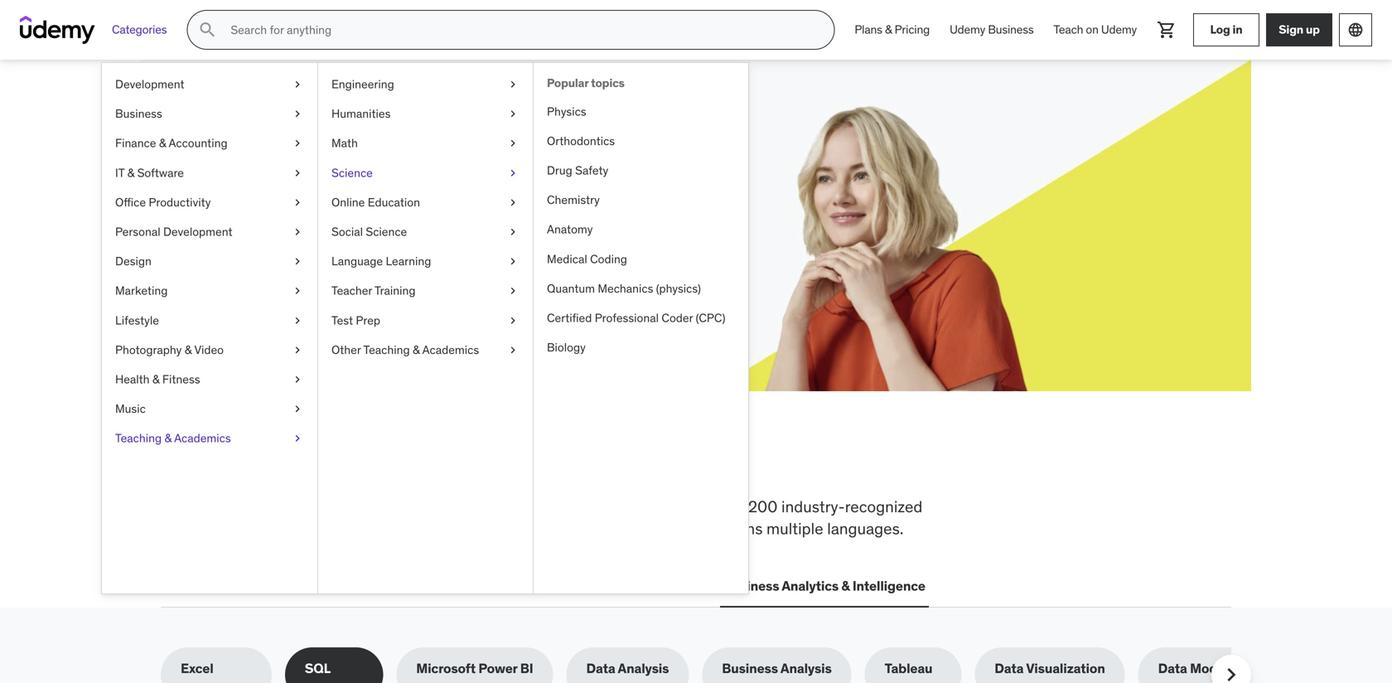 Task type: vqa. For each thing, say whether or not it's contained in the screenshot.
xsmall icon corresponding to Lifestyle
yes



Task type: describe. For each thing, give the bounding box(es) containing it.
other teaching & academics link
[[318, 335, 533, 365]]

productivity
[[149, 195, 211, 210]]

learning
[[386, 254, 431, 269]]

xsmall image for office productivity
[[291, 194, 304, 211]]

0 horizontal spatial in
[[522, 442, 554, 485]]

expand
[[221, 173, 265, 190]]

a
[[381, 173, 388, 190]]

development for web
[[195, 578, 278, 595]]

chemistry link
[[534, 185, 749, 215]]

it certifications
[[298, 578, 396, 595]]

to
[[394, 497, 408, 517]]

language learning link
[[318, 247, 533, 276]]

business for business analytics & intelligence
[[724, 578, 780, 595]]

xsmall image for teaching & academics
[[291, 430, 304, 447]]

xsmall image for music
[[291, 401, 304, 417]]

skills for your future expand your potential with a course. starting at just $12.99 through dec 15.
[[221, 132, 525, 208]]

log in link
[[1194, 13, 1260, 46]]

200
[[749, 497, 778, 517]]

leadership
[[416, 578, 484, 595]]

health
[[115, 372, 150, 387]]

teacher
[[332, 283, 372, 298]]

web development
[[164, 578, 278, 595]]

video
[[194, 342, 224, 357]]

sign up link
[[1267, 13, 1333, 46]]

rounded
[[443, 519, 502, 539]]

engineering
[[332, 77, 394, 92]]

office productivity
[[115, 195, 211, 210]]

quantum mechanics (physics) link
[[534, 274, 749, 303]]

certified
[[547, 310, 592, 325]]

teacher training link
[[318, 276, 533, 306]]

xsmall image for lifestyle
[[291, 312, 304, 329]]

udemy business link
[[940, 10, 1044, 50]]

well-
[[409, 519, 443, 539]]

teaching & academics
[[115, 431, 231, 446]]

anatomy
[[547, 222, 593, 237]]

plans & pricing
[[855, 22, 930, 37]]

certifications
[[312, 578, 396, 595]]

science element
[[533, 63, 749, 594]]

one
[[560, 442, 620, 485]]

design link
[[102, 247, 318, 276]]

engineering link
[[318, 70, 533, 99]]

anatomy link
[[534, 215, 749, 244]]

other teaching & academics
[[332, 342, 479, 357]]

it & software link
[[102, 158, 318, 188]]

our
[[260, 519, 283, 539]]

biology link
[[534, 333, 749, 362]]

0 vertical spatial your
[[343, 132, 404, 166]]

business analytics & intelligence button
[[720, 566, 929, 606]]

xsmall image for personal development
[[291, 224, 304, 240]]

sign up
[[1280, 22, 1321, 37]]

covering
[[161, 497, 224, 517]]

topics
[[591, 75, 625, 90]]

0 vertical spatial teaching
[[364, 342, 410, 357]]

certifications,
[[161, 519, 256, 539]]

humanities
[[332, 106, 391, 121]]

personal development
[[115, 224, 233, 239]]

xsmall image for marketing
[[291, 283, 304, 299]]

photography & video
[[115, 342, 224, 357]]

you
[[370, 442, 430, 485]]

submit search image
[[198, 20, 218, 40]]

& for academics
[[165, 431, 172, 446]]

& for fitness
[[152, 372, 160, 387]]

health & fitness
[[115, 372, 200, 387]]

marketing
[[115, 283, 168, 298]]

xsmall image for humanities
[[507, 106, 520, 122]]

recognized
[[845, 497, 923, 517]]

(physics)
[[656, 281, 701, 296]]

and
[[691, 519, 718, 539]]

critical
[[228, 497, 275, 517]]

it for it certifications
[[298, 578, 309, 595]]

1 horizontal spatial in
[[1233, 22, 1243, 37]]

design
[[115, 254, 152, 269]]

office
[[115, 195, 146, 210]]

microsoft power bi
[[416, 660, 534, 677]]

& inside other teaching & academics 'link'
[[413, 342, 420, 357]]

data for data analysis
[[587, 660, 616, 677]]

biology
[[547, 340, 586, 355]]

math link
[[318, 129, 533, 158]]

data for data modeling
[[1159, 660, 1188, 677]]

topic filters element
[[161, 648, 1269, 683]]

choose a language image
[[1348, 22, 1365, 38]]

fitness
[[162, 372, 200, 387]]

pricing
[[895, 22, 930, 37]]

& for pricing
[[885, 22, 892, 37]]

up
[[1307, 22, 1321, 37]]

certified professional coder (cpc) link
[[534, 303, 749, 333]]

shopping cart with 0 items image
[[1157, 20, 1177, 40]]

professional
[[506, 519, 592, 539]]

business link
[[102, 99, 318, 129]]

it certifications button
[[294, 566, 399, 606]]

data for data science
[[504, 578, 533, 595]]

0 vertical spatial skills
[[275, 442, 364, 485]]

future
[[408, 132, 490, 166]]

communication button
[[602, 566, 707, 606]]

xsmall image for it & software
[[291, 165, 304, 181]]

languages.
[[828, 519, 904, 539]]

intelligence
[[853, 578, 926, 595]]

language
[[332, 254, 383, 269]]

on
[[1086, 22, 1099, 37]]

just
[[503, 173, 525, 190]]

finance & accounting link
[[102, 129, 318, 158]]

development link
[[102, 70, 318, 99]]

covering critical workplace skills to technical topics, including prep content for over 200 industry-recognized certifications, our catalog supports well-rounded professional development and spans multiple languages.
[[161, 497, 923, 539]]

teaching & academics link
[[102, 424, 318, 453]]

certified professional coder (cpc)
[[547, 310, 726, 325]]

with
[[353, 173, 378, 190]]



Task type: locate. For each thing, give the bounding box(es) containing it.
science down the professional
[[536, 578, 585, 595]]

xsmall image inside humanities link
[[507, 106, 520, 122]]

0 vertical spatial science
[[332, 165, 373, 180]]

1 horizontal spatial analysis
[[781, 660, 832, 677]]

analytics
[[782, 578, 839, 595]]

xsmall image left quantum
[[507, 283, 520, 299]]

drug safety
[[547, 163, 609, 178]]

0 vertical spatial in
[[1233, 22, 1243, 37]]

web
[[164, 578, 192, 595]]

data left visualization
[[995, 660, 1024, 677]]

development
[[596, 519, 688, 539]]

1 horizontal spatial for
[[692, 497, 711, 517]]

1 vertical spatial it
[[298, 578, 309, 595]]

xsmall image inside it & software link
[[291, 165, 304, 181]]

data left modeling
[[1159, 660, 1188, 677]]

personal
[[115, 224, 161, 239]]

xsmall image left the popular
[[507, 76, 520, 93]]

the
[[216, 442, 269, 485]]

test
[[332, 313, 353, 328]]

0 horizontal spatial your
[[268, 173, 294, 190]]

0 vertical spatial for
[[300, 132, 339, 166]]

teach on udemy
[[1054, 22, 1138, 37]]

for up potential
[[300, 132, 339, 166]]

it & software
[[115, 165, 184, 180]]

xsmall image up potential
[[291, 135, 304, 152]]

development right web
[[195, 578, 278, 595]]

it inside 'button'
[[298, 578, 309, 595]]

data analysis
[[587, 660, 669, 677]]

1 vertical spatial in
[[522, 442, 554, 485]]

science up the 15.
[[332, 165, 373, 180]]

skills inside covering critical workplace skills to technical topics, including prep content for over 200 industry-recognized certifications, our catalog supports well-rounded professional development and spans multiple languages.
[[355, 497, 390, 517]]

teacher training
[[332, 283, 416, 298]]

orthodontics
[[547, 133, 615, 148]]

15.
[[340, 191, 356, 208]]

data modeling
[[1159, 660, 1249, 677]]

2 udemy from the left
[[1102, 22, 1138, 37]]

xsmall image up through
[[291, 165, 304, 181]]

2 vertical spatial development
[[195, 578, 278, 595]]

xsmall image inside personal development link
[[291, 224, 304, 240]]

1 vertical spatial for
[[692, 497, 711, 517]]

tableau
[[885, 660, 933, 677]]

& inside teaching & academics 'link'
[[165, 431, 172, 446]]

Search for anything text field
[[227, 16, 814, 44]]

xsmall image for finance & accounting
[[291, 135, 304, 152]]

xsmall image inside language learning link
[[507, 253, 520, 270]]

xsmall image for math
[[507, 135, 520, 152]]

1 horizontal spatial it
[[298, 578, 309, 595]]

0 horizontal spatial teaching
[[115, 431, 162, 446]]

excel
[[181, 660, 214, 677]]

in up including
[[522, 442, 554, 485]]

xsmall image inside online education link
[[507, 194, 520, 211]]

xsmall image left biology
[[507, 342, 520, 358]]

0 vertical spatial it
[[115, 165, 125, 180]]

xsmall image for other teaching & academics
[[507, 342, 520, 358]]

udemy image
[[20, 16, 95, 44]]

log in
[[1211, 22, 1243, 37]]

xsmall image inside finance & accounting link
[[291, 135, 304, 152]]

& right plans
[[885, 22, 892, 37]]

xsmall image inside lifestyle link
[[291, 312, 304, 329]]

udemy right on
[[1102, 22, 1138, 37]]

analysis
[[618, 660, 669, 677], [781, 660, 832, 677]]

1 horizontal spatial academics
[[423, 342, 479, 357]]

1 vertical spatial science
[[366, 224, 407, 239]]

xsmall image inside the social science link
[[507, 224, 520, 240]]

$12.99
[[221, 191, 261, 208]]

1 horizontal spatial teaching
[[364, 342, 410, 357]]

data inside button
[[504, 578, 533, 595]]

xsmall image
[[291, 76, 304, 93], [507, 106, 520, 122], [507, 135, 520, 152], [507, 165, 520, 181], [507, 194, 520, 211], [291, 224, 304, 240], [507, 224, 520, 240], [507, 253, 520, 270], [507, 312, 520, 329], [291, 371, 304, 388], [291, 401, 304, 417]]

lifestyle
[[115, 313, 159, 328]]

online
[[332, 195, 365, 210]]

& inside it & software link
[[127, 165, 134, 180]]

1 udemy from the left
[[950, 22, 986, 37]]

topics,
[[479, 497, 526, 517]]

supports
[[343, 519, 405, 539]]

dec
[[314, 191, 337, 208]]

for inside covering critical workplace skills to technical topics, including prep content for over 200 industry-recognized certifications, our catalog supports well-rounded professional development and spans multiple languages.
[[692, 497, 711, 517]]

your up with
[[343, 132, 404, 166]]

business inside topic filters element
[[722, 660, 778, 677]]

academics down test prep link
[[423, 342, 479, 357]]

1 horizontal spatial your
[[343, 132, 404, 166]]

teach on udemy link
[[1044, 10, 1147, 50]]

& down the music link
[[165, 431, 172, 446]]

xsmall image for online education
[[507, 194, 520, 211]]

xsmall image for science
[[507, 165, 520, 181]]

plans
[[855, 22, 883, 37]]

& for software
[[127, 165, 134, 180]]

power
[[479, 660, 518, 677]]

xsmall image inside health & fitness link
[[291, 371, 304, 388]]

photography & video link
[[102, 335, 318, 365]]

xsmall image for engineering
[[507, 76, 520, 93]]

xsmall image for business
[[291, 106, 304, 122]]

xsmall image inside engineering link
[[507, 76, 520, 93]]

science for data
[[536, 578, 585, 595]]

xsmall image inside photography & video link
[[291, 342, 304, 358]]

1 vertical spatial teaching
[[115, 431, 162, 446]]

xsmall image inside business link
[[291, 106, 304, 122]]

xsmall image left "test"
[[291, 312, 304, 329]]

xsmall image inside design link
[[291, 253, 304, 270]]

test prep
[[332, 313, 381, 328]]

xsmall image inside test prep link
[[507, 312, 520, 329]]

science inside button
[[536, 578, 585, 595]]

science up "language learning"
[[366, 224, 407, 239]]

0 horizontal spatial udemy
[[950, 22, 986, 37]]

0 horizontal spatial academics
[[174, 431, 231, 446]]

next image
[[1219, 662, 1245, 683]]

development down the categories dropdown button
[[115, 77, 185, 92]]

social science link
[[318, 217, 533, 247]]

1 vertical spatial your
[[268, 173, 294, 190]]

1 vertical spatial academics
[[174, 431, 231, 446]]

xsmall image inside development link
[[291, 76, 304, 93]]

& right analytics
[[842, 578, 850, 595]]

drug safety link
[[534, 156, 749, 185]]

including
[[529, 497, 594, 517]]

& up the office
[[127, 165, 134, 180]]

0 vertical spatial academics
[[423, 342, 479, 357]]

finance & accounting
[[115, 136, 228, 151]]

xsmall image
[[507, 76, 520, 93], [291, 106, 304, 122], [291, 135, 304, 152], [291, 165, 304, 181], [291, 194, 304, 211], [291, 253, 304, 270], [291, 283, 304, 299], [507, 283, 520, 299], [291, 312, 304, 329], [291, 342, 304, 358], [507, 342, 520, 358], [291, 430, 304, 447]]

& for accounting
[[159, 136, 166, 151]]

prep
[[597, 497, 630, 517]]

xsmall image for photography & video
[[291, 342, 304, 358]]

xsmall image inside office productivity link
[[291, 194, 304, 211]]

place
[[626, 442, 713, 485]]

teaching down prep
[[364, 342, 410, 357]]

education
[[368, 195, 420, 210]]

social
[[332, 224, 363, 239]]

your up through
[[268, 173, 294, 190]]

quantum
[[547, 281, 595, 296]]

xsmall image inside the music link
[[291, 401, 304, 417]]

professional
[[595, 310, 659, 325]]

teaching down music
[[115, 431, 162, 446]]

xsmall image up skills
[[291, 106, 304, 122]]

& right health
[[152, 372, 160, 387]]

science for social
[[366, 224, 407, 239]]

medical coding
[[547, 251, 628, 266]]

xsmall image inside science link
[[507, 165, 520, 181]]

& right finance
[[159, 136, 166, 151]]

xsmall image left other
[[291, 342, 304, 358]]

& left video
[[185, 342, 192, 357]]

0 horizontal spatial it
[[115, 165, 125, 180]]

2 analysis from the left
[[781, 660, 832, 677]]

at
[[489, 173, 500, 190]]

development down office productivity link
[[163, 224, 233, 239]]

0 horizontal spatial for
[[300, 132, 339, 166]]

technical
[[411, 497, 475, 517]]

course.
[[391, 173, 434, 190]]

& inside finance & accounting link
[[159, 136, 166, 151]]

& inside photography & video link
[[185, 342, 192, 357]]

0 vertical spatial development
[[115, 77, 185, 92]]

data science
[[504, 578, 585, 595]]

xsmall image inside teaching & academics 'link'
[[291, 430, 304, 447]]

skills up workplace
[[275, 442, 364, 485]]

web development button
[[161, 566, 281, 606]]

data for data visualization
[[995, 660, 1024, 677]]

catalog
[[287, 519, 339, 539]]

multiple
[[767, 519, 824, 539]]

microsoft
[[416, 660, 476, 677]]

0 horizontal spatial analysis
[[618, 660, 669, 677]]

personal development link
[[102, 217, 318, 247]]

sql
[[305, 660, 331, 677]]

analysis for business analysis
[[781, 660, 832, 677]]

marketing link
[[102, 276, 318, 306]]

xsmall image for health & fitness
[[291, 371, 304, 388]]

all the skills you need in one place
[[161, 442, 713, 485]]

udemy right pricing
[[950, 22, 986, 37]]

quantum mechanics (physics)
[[547, 281, 701, 296]]

photography
[[115, 342, 182, 357]]

academics down the music link
[[174, 431, 231, 446]]

xsmall image inside teacher training link
[[507, 283, 520, 299]]

online education link
[[318, 188, 533, 217]]

& inside business analytics & intelligence button
[[842, 578, 850, 595]]

& down test prep link
[[413, 342, 420, 357]]

xsmall image left "teacher"
[[291, 283, 304, 299]]

xsmall image inside math link
[[507, 135, 520, 152]]

xsmall image for test prep
[[507, 312, 520, 329]]

safety
[[576, 163, 609, 178]]

business inside button
[[724, 578, 780, 595]]

& inside health & fitness link
[[152, 372, 160, 387]]

1 horizontal spatial udemy
[[1102, 22, 1138, 37]]

in right log
[[1233, 22, 1243, 37]]

teaching
[[364, 342, 410, 357], [115, 431, 162, 446]]

xsmall image right the on the left bottom of the page
[[291, 430, 304, 447]]

xsmall image for development
[[291, 76, 304, 93]]

test prep link
[[318, 306, 533, 335]]

analysis for data analysis
[[618, 660, 669, 677]]

skills up supports
[[355, 497, 390, 517]]

2 vertical spatial science
[[536, 578, 585, 595]]

data right bi on the left bottom of the page
[[587, 660, 616, 677]]

business for business
[[115, 106, 162, 121]]

data down the professional
[[504, 578, 533, 595]]

xsmall image left dec
[[291, 194, 304, 211]]

& inside plans & pricing link
[[885, 22, 892, 37]]

1 analysis from the left
[[618, 660, 669, 677]]

visualization
[[1027, 660, 1106, 677]]

language learning
[[332, 254, 431, 269]]

it up the office
[[115, 165, 125, 180]]

accounting
[[169, 136, 228, 151]]

development for personal
[[163, 224, 233, 239]]

development inside button
[[195, 578, 278, 595]]

lifestyle link
[[102, 306, 318, 335]]

business for business analysis
[[722, 660, 778, 677]]

xsmall image for design
[[291, 253, 304, 270]]

1 vertical spatial development
[[163, 224, 233, 239]]

for up and
[[692, 497, 711, 517]]

xsmall image inside marketing link
[[291, 283, 304, 299]]

xsmall image for social science
[[507, 224, 520, 240]]

xsmall image inside other teaching & academics 'link'
[[507, 342, 520, 358]]

xsmall image for language learning
[[507, 253, 520, 270]]

log
[[1211, 22, 1231, 37]]

science
[[332, 165, 373, 180], [366, 224, 407, 239], [536, 578, 585, 595]]

xsmall image for teacher training
[[507, 283, 520, 299]]

& for video
[[185, 342, 192, 357]]

for inside skills for your future expand your potential with a course. starting at just $12.99 through dec 15.
[[300, 132, 339, 166]]

it for it & software
[[115, 165, 125, 180]]

popular
[[547, 75, 589, 90]]

categories button
[[102, 10, 177, 50]]

music link
[[102, 394, 318, 424]]

1 vertical spatial skills
[[355, 497, 390, 517]]

coding
[[590, 251, 628, 266]]

science link
[[318, 158, 533, 188]]

other
[[332, 342, 361, 357]]

xsmall image left language
[[291, 253, 304, 270]]

starting
[[438, 173, 485, 190]]

it left certifications
[[298, 578, 309, 595]]



